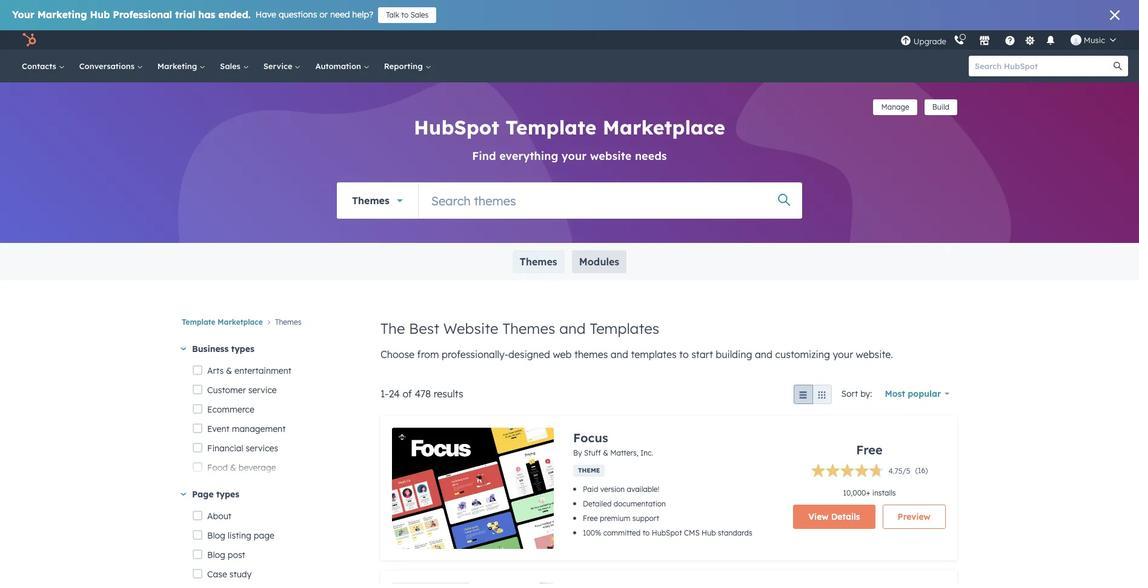 Task type: vqa. For each thing, say whether or not it's contained in the screenshot.
Garebear Orlando icon
no



Task type: describe. For each thing, give the bounding box(es) containing it.
conversations link
[[72, 50, 150, 82]]

1 horizontal spatial free
[[857, 442, 883, 458]]

manage
[[882, 102, 910, 112]]

build
[[933, 102, 950, 112]]

marketplaces button
[[972, 30, 998, 50]]

hub inside paid version available! detailed documentation free premium support 100% committed to hubspot cms hub standards
[[702, 529, 716, 538]]

detailed
[[583, 499, 612, 509]]

choose
[[381, 349, 415, 361]]

greg robinson image
[[1071, 35, 1082, 45]]

stuff
[[584, 449, 601, 458]]

0 horizontal spatial marketing
[[37, 8, 87, 21]]

marketplaces image
[[979, 36, 990, 47]]

by:
[[861, 389, 872, 399]]

0 vertical spatial marketplace
[[603, 115, 726, 139]]

page types button
[[180, 488, 361, 502]]

1 horizontal spatial your
[[833, 349, 853, 361]]

version
[[600, 485, 625, 494]]

automation link
[[308, 50, 377, 82]]

types for business types
[[231, 344, 254, 355]]

24
[[389, 388, 400, 400]]

support
[[633, 514, 659, 523]]

has
[[198, 8, 215, 21]]

blog for blog listing page
[[207, 531, 225, 541]]

hubspot template marketplace link
[[414, 115, 726, 139]]

or
[[320, 9, 328, 20]]

& for entertainment
[[226, 366, 232, 377]]

most
[[885, 389, 905, 399]]

sales link
[[213, 50, 256, 82]]

view details link
[[793, 505, 876, 529]]

overall rating meter
[[811, 464, 911, 481]]

manage link
[[874, 99, 918, 115]]

grid view image
[[817, 391, 827, 401]]

1-
[[381, 388, 389, 400]]

upgrade image
[[901, 35, 911, 46]]

to inside 'button'
[[402, 10, 409, 19]]

installs
[[873, 489, 896, 498]]

best
[[409, 319, 439, 338]]

hubspot inside paid version available! detailed documentation free premium support 100% committed to hubspot cms hub standards
[[652, 529, 682, 538]]

calling icon image
[[954, 35, 965, 46]]

post
[[228, 550, 245, 561]]

trial
[[175, 8, 195, 21]]

paid
[[583, 485, 598, 494]]

theme
[[578, 467, 600, 475]]

choose from professionally-designed web themes and templates to start building and customizing your website.
[[381, 349, 893, 361]]

upgrade
[[914, 36, 947, 46]]

event management
[[207, 424, 286, 435]]

+
[[866, 489, 871, 498]]

ended.
[[218, 8, 251, 21]]

reporting link
[[377, 50, 439, 82]]

types for page types
[[216, 489, 239, 500]]

start
[[692, 349, 713, 361]]

templates
[[590, 319, 660, 338]]

view details
[[809, 512, 860, 522]]

committed
[[603, 529, 641, 538]]

hubspot image
[[22, 33, 36, 47]]

settings image
[[1025, 35, 1036, 46]]

free inside paid version available! detailed documentation free premium support 100% committed to hubspot cms hub standards
[[583, 514, 598, 523]]

close image
[[1110, 10, 1120, 20]]

management
[[232, 424, 286, 435]]

contacts link
[[15, 50, 72, 82]]

478
[[415, 388, 431, 400]]

help image
[[1005, 36, 1016, 47]]

customer service
[[207, 385, 277, 396]]

available!
[[627, 485, 660, 494]]

cms
[[684, 529, 700, 538]]

financial
[[207, 443, 243, 454]]

Search themes search field
[[419, 182, 802, 219]]

by
[[573, 449, 582, 458]]

1 vertical spatial marketing
[[157, 61, 199, 71]]

caret image for page
[[181, 493, 186, 496]]

template marketplace link
[[182, 318, 263, 327]]

paid version available! detailed documentation free premium support 100% committed to hubspot cms hub standards
[[583, 485, 753, 538]]

focus by stuff & matters, inc.
[[573, 430, 654, 458]]

hubspot link
[[15, 33, 45, 47]]

2 horizontal spatial and
[[755, 349, 773, 361]]

professional
[[113, 8, 172, 21]]

notifications image
[[1045, 36, 1056, 47]]

(16)
[[916, 466, 928, 475]]

popular
[[908, 389, 941, 399]]

page
[[192, 489, 214, 500]]

10,000 + installs
[[843, 489, 896, 498]]

themes inside popup button
[[352, 194, 390, 206]]

website
[[590, 149, 632, 163]]

premium
[[600, 514, 631, 523]]

designed
[[509, 349, 550, 361]]

building
[[716, 349, 752, 361]]

arts
[[207, 366, 224, 377]]

1-24 of 478 results
[[381, 388, 464, 400]]

themes button
[[337, 182, 418, 219]]

blog post
[[207, 550, 245, 561]]

the
[[381, 319, 405, 338]]

talk to sales
[[386, 10, 429, 19]]

beverage
[[239, 463, 276, 474]]

0 horizontal spatial and
[[560, 319, 586, 338]]

search image
[[1114, 62, 1122, 70]]

0 vertical spatial template
[[506, 115, 597, 139]]

menu containing music
[[899, 30, 1125, 50]]

have
[[256, 9, 276, 20]]

0 vertical spatial hub
[[90, 8, 110, 21]]

4.75/5
[[889, 467, 911, 476]]

matters,
[[610, 449, 639, 458]]

web
[[553, 349, 572, 361]]



Task type: locate. For each thing, give the bounding box(es) containing it.
contacts
[[22, 61, 59, 71]]

template inside navigation
[[182, 318, 215, 327]]

1 horizontal spatial hubspot
[[652, 529, 682, 538]]

types up arts & entertainment
[[231, 344, 254, 355]]

results
[[434, 388, 464, 400]]

types
[[231, 344, 254, 355], [216, 489, 239, 500]]

marketplace up business types
[[218, 318, 263, 327]]

template marketplace
[[182, 318, 263, 327]]

to left start on the bottom right
[[679, 349, 689, 361]]

1 vertical spatial template
[[182, 318, 215, 327]]

your left website.
[[833, 349, 853, 361]]

caret image
[[181, 348, 186, 351], [181, 493, 186, 496]]

blog for blog post
[[207, 550, 225, 561]]

1 vertical spatial hubspot
[[652, 529, 682, 538]]

free
[[857, 442, 883, 458], [583, 514, 598, 523]]

service link
[[256, 50, 308, 82]]

business
[[192, 344, 229, 355]]

& right food
[[230, 463, 236, 474]]

group
[[794, 385, 842, 404]]

need
[[330, 9, 350, 20]]

caret image left page
[[181, 493, 186, 496]]

your down hubspot template marketplace
[[562, 149, 587, 163]]

food & beverage
[[207, 463, 276, 474]]

navigation
[[182, 315, 361, 342]]

from
[[417, 349, 439, 361]]

marketing down 'trial'
[[157, 61, 199, 71]]

marketplace
[[603, 115, 726, 139], [218, 318, 263, 327]]

1 caret image from the top
[[181, 348, 186, 351]]

professionally-
[[442, 349, 509, 361]]

marketplace inside navigation
[[218, 318, 263, 327]]

sales left service
[[220, 61, 243, 71]]

customer
[[207, 385, 246, 396]]

talk to sales button
[[378, 7, 437, 23]]

modules link
[[572, 250, 627, 273]]

template up business
[[182, 318, 215, 327]]

caret image left business
[[181, 348, 186, 351]]

find everything your website needs
[[472, 149, 667, 163]]

themes inside navigation
[[275, 318, 302, 327]]

website
[[444, 319, 498, 338]]

needs
[[635, 149, 667, 163]]

1 horizontal spatial template
[[506, 115, 597, 139]]

1 vertical spatial types
[[216, 489, 239, 500]]

sales
[[411, 10, 429, 19], [220, 61, 243, 71]]

&
[[226, 366, 232, 377], [603, 449, 608, 458], [230, 463, 236, 474]]

100%
[[583, 529, 601, 538]]

2 horizontal spatial to
[[679, 349, 689, 361]]

listing
[[228, 531, 251, 541]]

0 vertical spatial types
[[231, 344, 254, 355]]

to down support
[[643, 529, 650, 538]]

0 horizontal spatial hubspot
[[414, 115, 499, 139]]

hub left professional at left top
[[90, 8, 110, 21]]

0 horizontal spatial marketplace
[[218, 318, 263, 327]]

music
[[1084, 35, 1106, 45]]

1 vertical spatial hub
[[702, 529, 716, 538]]

music button
[[1064, 30, 1124, 50]]

your marketing hub professional trial has ended. have questions or need help?
[[12, 8, 373, 21]]

0 vertical spatial hubspot
[[414, 115, 499, 139]]

navigation containing template marketplace
[[182, 315, 361, 342]]

free up 100%
[[583, 514, 598, 523]]

business types button
[[180, 342, 361, 357]]

1 horizontal spatial hub
[[702, 529, 716, 538]]

sales inside 'button'
[[411, 10, 429, 19]]

1 horizontal spatial sales
[[411, 10, 429, 19]]

caret image inside business types dropdown button
[[181, 348, 186, 351]]

marketing link
[[150, 50, 213, 82]]

sort
[[842, 389, 858, 399]]

build link
[[925, 99, 958, 115]]

hub
[[90, 8, 110, 21], [702, 529, 716, 538]]

0 vertical spatial caret image
[[181, 348, 186, 351]]

search button
[[1108, 56, 1129, 76]]

0 vertical spatial free
[[857, 442, 883, 458]]

settings link
[[1023, 34, 1038, 46]]

blog listing page
[[207, 531, 274, 541]]

free up overall rating meter
[[857, 442, 883, 458]]

to right 'talk'
[[402, 10, 409, 19]]

1 horizontal spatial to
[[643, 529, 650, 538]]

business types group
[[192, 361, 361, 584]]

and down templates
[[611, 349, 628, 361]]

and up web
[[560, 319, 586, 338]]

1 horizontal spatial marketplace
[[603, 115, 726, 139]]

and right building
[[755, 349, 773, 361]]

1 blog from the top
[[207, 531, 225, 541]]

page types group
[[192, 507, 361, 584]]

inc.
[[641, 449, 654, 458]]

1 vertical spatial caret image
[[181, 493, 186, 496]]

marketing right 'your'
[[37, 8, 87, 21]]

blog up case
[[207, 550, 225, 561]]

reporting
[[384, 61, 425, 71]]

1 horizontal spatial and
[[611, 349, 628, 361]]

Search HubSpot search field
[[969, 56, 1118, 76]]

most popular button
[[877, 382, 958, 406]]

1 vertical spatial marketplace
[[218, 318, 263, 327]]

view
[[809, 512, 829, 522]]

notifications button
[[1041, 30, 1061, 50]]

case
[[207, 569, 227, 580]]

list view image
[[799, 391, 808, 401]]

2 vertical spatial to
[[643, 529, 650, 538]]

hub right cms
[[702, 529, 716, 538]]

and
[[560, 319, 586, 338], [611, 349, 628, 361], [755, 349, 773, 361]]

your
[[12, 8, 34, 21]]

0 vertical spatial sales
[[411, 10, 429, 19]]

about
[[207, 511, 232, 522]]

0 horizontal spatial your
[[562, 149, 587, 163]]

questions
[[279, 9, 317, 20]]

ecommerce
[[207, 404, 254, 415]]

themes link
[[513, 250, 565, 273]]

2 vertical spatial &
[[230, 463, 236, 474]]

everything
[[500, 149, 558, 163]]

0 vertical spatial to
[[402, 10, 409, 19]]

details
[[831, 512, 860, 522]]

food
[[207, 463, 228, 474]]

hubspot up find
[[414, 115, 499, 139]]

0 horizontal spatial hub
[[90, 8, 110, 21]]

1 vertical spatial sales
[[220, 61, 243, 71]]

0 horizontal spatial template
[[182, 318, 215, 327]]

blog down about
[[207, 531, 225, 541]]

study
[[230, 569, 252, 580]]

hubspot left cms
[[652, 529, 682, 538]]

service
[[248, 385, 277, 396]]

& inside 'focus by stuff & matters, inc.'
[[603, 449, 608, 458]]

& right the arts
[[226, 366, 232, 377]]

2 blog from the top
[[207, 550, 225, 561]]

preview button
[[883, 505, 946, 529]]

10,000
[[843, 489, 866, 498]]

1 vertical spatial blog
[[207, 550, 225, 561]]

themes
[[575, 349, 608, 361]]

1 vertical spatial free
[[583, 514, 598, 523]]

page
[[254, 531, 274, 541]]

0 horizontal spatial to
[[402, 10, 409, 19]]

service
[[263, 61, 295, 71]]

event
[[207, 424, 230, 435]]

hubspot template marketplace
[[414, 115, 726, 139]]

0 vertical spatial your
[[562, 149, 587, 163]]

1 vertical spatial your
[[833, 349, 853, 361]]

case study
[[207, 569, 252, 580]]

calling icon button
[[949, 32, 970, 48]]

0 horizontal spatial free
[[583, 514, 598, 523]]

types up about
[[216, 489, 239, 500]]

find
[[472, 149, 496, 163]]

customizing
[[775, 349, 830, 361]]

menu
[[899, 30, 1125, 50]]

0 vertical spatial &
[[226, 366, 232, 377]]

1 horizontal spatial marketing
[[157, 61, 199, 71]]

marketing
[[37, 8, 87, 21], [157, 61, 199, 71]]

& right stuff
[[603, 449, 608, 458]]

sort by:
[[842, 389, 872, 399]]

0 vertical spatial marketing
[[37, 8, 87, 21]]

to inside paid version available! detailed documentation free premium support 100% committed to hubspot cms hub standards
[[643, 529, 650, 538]]

& for beverage
[[230, 463, 236, 474]]

1 vertical spatial &
[[603, 449, 608, 458]]

2 caret image from the top
[[181, 493, 186, 496]]

marketplace up needs
[[603, 115, 726, 139]]

caret image inside page types dropdown button
[[181, 493, 186, 496]]

blog
[[207, 531, 225, 541], [207, 550, 225, 561]]

sales right 'talk'
[[411, 10, 429, 19]]

0 vertical spatial blog
[[207, 531, 225, 541]]

arts & entertainment
[[207, 366, 291, 377]]

template up find everything your website needs
[[506, 115, 597, 139]]

0 horizontal spatial sales
[[220, 61, 243, 71]]

hubspot
[[414, 115, 499, 139], [652, 529, 682, 538]]

the best website themes and templates
[[381, 319, 660, 338]]

to
[[402, 10, 409, 19], [679, 349, 689, 361], [643, 529, 650, 538]]

caret image for business
[[181, 348, 186, 351]]

1 vertical spatial to
[[679, 349, 689, 361]]

automation
[[315, 61, 364, 71]]



